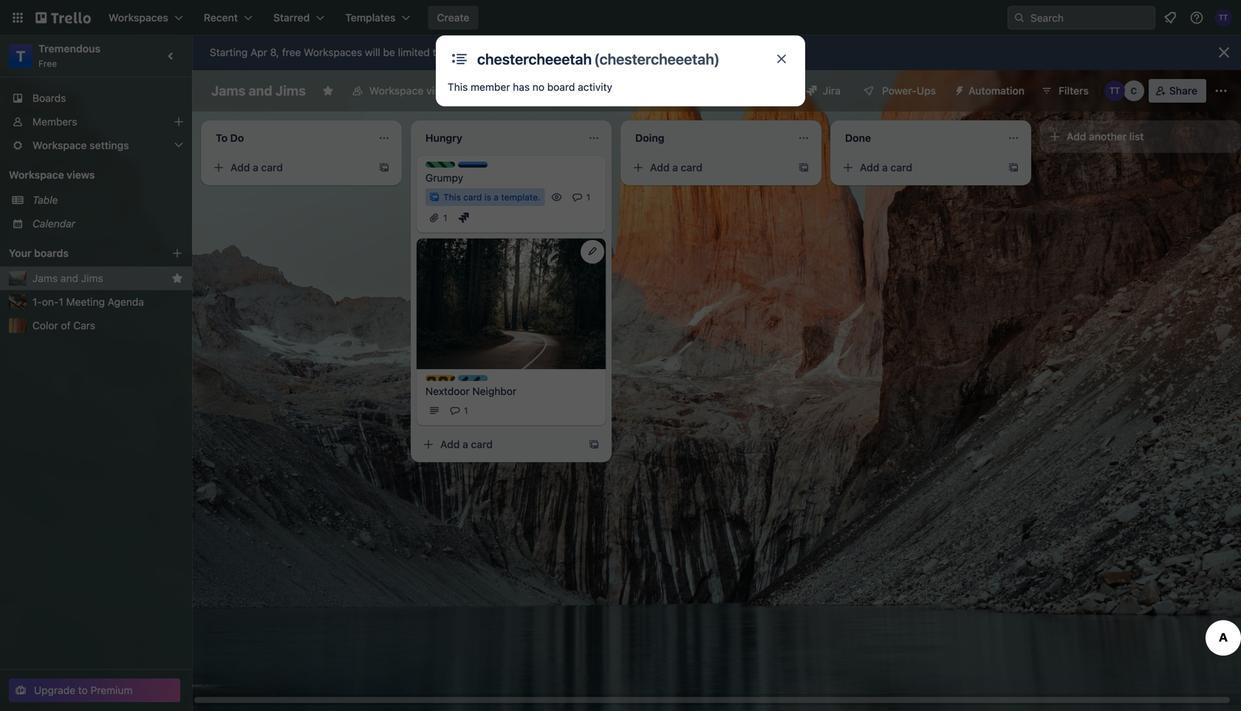 Task type: vqa. For each thing, say whether or not it's contained in the screenshot.
Workspace navigation collapse icon
no



Task type: locate. For each thing, give the bounding box(es) containing it.
1 vertical spatial workspace
[[9, 169, 64, 181]]

workspace views
[[9, 169, 95, 181]]

to right upgrade
[[78, 685, 88, 697]]

this
[[448, 81, 468, 93], [444, 192, 461, 203]]

starting
[[210, 46, 248, 58]]

1 horizontal spatial create from template… image
[[798, 162, 810, 174]]

automation
[[969, 85, 1025, 97]]

0 horizontal spatial and
[[61, 272, 78, 285]]

0 horizontal spatial workspace
[[9, 169, 64, 181]]

grumpy link
[[426, 171, 597, 186]]

1 horizontal spatial and
[[249, 83, 273, 99]]

jims up 1-on-1 meeting agenda
[[81, 272, 103, 285]]

jams and jims inside 'link'
[[33, 272, 103, 285]]

2 create from template… image from the left
[[798, 162, 810, 174]]

jams down starting
[[211, 83, 246, 99]]

1 down grumpy
[[444, 213, 448, 223]]

jams and jims
[[211, 83, 306, 99], [33, 272, 103, 285]]

limited
[[398, 46, 430, 58]]

jams
[[211, 83, 246, 99], [33, 272, 58, 285]]

0 vertical spatial to
[[433, 46, 442, 58]]

edit card image
[[587, 245, 599, 257]]

table link
[[33, 193, 183, 208]]

terry turtle (terryturtle) image
[[1215, 9, 1233, 27], [1105, 81, 1126, 101]]

workspace
[[370, 85, 424, 97], [9, 169, 64, 181]]

ups
[[917, 85, 937, 97]]

0 horizontal spatial to
[[78, 685, 88, 697]]

filters button
[[1037, 79, 1094, 103]]

1 horizontal spatial workspace
[[370, 85, 424, 97]]

this down grumpy
[[444, 192, 461, 203]]

1
[[587, 192, 591, 203], [444, 213, 448, 223], [59, 296, 63, 308], [464, 406, 468, 416]]

this left 'member'
[[448, 81, 468, 93]]

0 horizontal spatial jams and jims
[[33, 272, 103, 285]]

1 vertical spatial jams and jims
[[33, 272, 103, 285]]

1 vertical spatial this
[[444, 192, 461, 203]]

a
[[253, 162, 259, 174], [673, 162, 678, 174], [883, 162, 888, 174], [494, 192, 499, 203], [463, 439, 469, 451]]

workspace down be
[[370, 85, 424, 97]]

cars right flying at the left
[[501, 376, 521, 387]]

limits
[[675, 46, 700, 58]]

color of cars link
[[33, 319, 183, 333]]

1-
[[33, 296, 42, 308]]

0 vertical spatial workspace
[[370, 85, 424, 97]]

color: green, title: none image
[[426, 162, 455, 168]]

1 vertical spatial jims
[[81, 272, 103, 285]]

1-on-1 meeting agenda
[[33, 296, 144, 308]]

1 horizontal spatial jims
[[276, 83, 306, 99]]

board
[[495, 85, 524, 97]]

open information menu image
[[1190, 10, 1205, 25]]

0 vertical spatial terry turtle (terryturtle) image
[[1215, 9, 1233, 27]]

1 horizontal spatial jams and jims
[[211, 83, 306, 99]]

share button
[[1149, 79, 1207, 103]]

1 horizontal spatial terry turtle (terryturtle) image
[[1215, 9, 1233, 27]]

Search field
[[1026, 7, 1155, 29]]

jims inside text field
[[276, 83, 306, 99]]

0 horizontal spatial create from template… image
[[378, 162, 390, 174]]

0 vertical spatial jams and jims
[[211, 83, 306, 99]]

jams and jims down your boards with 3 items element at the left top
[[33, 272, 103, 285]]

1 vertical spatial jams
[[33, 272, 58, 285]]

chestercheeetah (chestercheeetah)
[[478, 50, 720, 68]]

show menu image
[[1214, 84, 1229, 98]]

table
[[33, 194, 58, 206]]

on-
[[42, 296, 59, 308]]

c
[[1131, 86, 1138, 96]]

no
[[533, 81, 545, 93]]

board
[[548, 81, 575, 93]]

share
[[1170, 85, 1198, 97]]

0 horizontal spatial jims
[[81, 272, 103, 285]]

1 horizontal spatial jams
[[211, 83, 246, 99]]

workspace inside button
[[370, 85, 424, 97]]

terry turtle (terryturtle) image left c
[[1105, 81, 1126, 101]]

add
[[1067, 130, 1087, 143], [231, 162, 250, 174], [650, 162, 670, 174], [860, 162, 880, 174], [441, 439, 460, 451]]

more
[[557, 46, 581, 58]]

calendar link
[[33, 217, 183, 231]]

1 horizontal spatial cars
[[501, 376, 521, 387]]

tremendous
[[38, 43, 101, 55]]

and down apr
[[249, 83, 273, 99]]

to
[[433, 46, 442, 58], [78, 685, 88, 697]]

add another list button
[[1041, 120, 1242, 153]]

jams up on- on the top
[[33, 272, 58, 285]]

cars right of
[[73, 320, 95, 332]]

jims
[[276, 83, 306, 99], [81, 272, 103, 285]]

1 down nextdoor neighbor at bottom left
[[464, 406, 468, 416]]

terry turtle (terryturtle) image right "open information menu" "icon"
[[1215, 9, 1233, 27]]

0 vertical spatial and
[[249, 83, 273, 99]]

0 vertical spatial jams
[[211, 83, 246, 99]]

create
[[437, 11, 470, 24]]

to left 10
[[433, 46, 442, 58]]

create button
[[428, 6, 479, 30]]

add inside button
[[1067, 130, 1087, 143]]

workspace up table
[[9, 169, 64, 181]]

color of cars
[[33, 320, 95, 332]]

your
[[9, 247, 31, 259]]

automation button
[[948, 79, 1034, 103]]

0 vertical spatial jims
[[276, 83, 306, 99]]

1 vertical spatial cars
[[501, 376, 521, 387]]

jims left star or unstar board image
[[276, 83, 306, 99]]

power-ups button
[[853, 79, 945, 103]]

chestercheeetah (chestercheeetah) image
[[1124, 81, 1145, 101]]

sm image
[[948, 79, 969, 100]]

c button
[[1124, 81, 1145, 101]]

create from template… image
[[588, 439, 600, 451]]

star or unstar board image
[[322, 85, 334, 97]]

jams and jims down apr
[[211, 83, 306, 99]]

add a card button
[[207, 156, 370, 180], [627, 156, 789, 180], [837, 156, 999, 180], [417, 433, 580, 457]]

0 horizontal spatial jams
[[33, 272, 58, 285]]

create from template… image
[[378, 162, 390, 174], [798, 162, 810, 174], [1008, 162, 1020, 174]]

color: yellow, title: none image
[[426, 375, 455, 381]]

cars
[[73, 320, 95, 332], [501, 376, 521, 387]]

and inside text field
[[249, 83, 273, 99]]

and down your boards with 3 items element at the left top
[[61, 272, 78, 285]]

0 horizontal spatial terry turtle (terryturtle) image
[[1105, 81, 1126, 101]]

power-
[[883, 85, 917, 97]]

starred icon image
[[171, 273, 183, 285]]

jira button
[[798, 79, 850, 103]]

0 horizontal spatial cars
[[73, 320, 95, 332]]

1 vertical spatial and
[[61, 272, 78, 285]]

card
[[261, 162, 283, 174], [681, 162, 703, 174], [891, 162, 913, 174], [464, 192, 482, 203], [471, 439, 493, 451]]

8,
[[270, 46, 279, 58]]

t
[[16, 47, 25, 65]]

2 horizontal spatial create from template… image
[[1008, 162, 1020, 174]]

nextdoor neighbor
[[426, 385, 517, 398]]

and
[[249, 83, 273, 99], [61, 272, 78, 285]]

upgrade to premium link
[[9, 679, 180, 703]]

0 vertical spatial this
[[448, 81, 468, 93]]

workspace visible button
[[343, 79, 467, 103]]

premium
[[91, 685, 133, 697]]

flying cars
[[473, 376, 521, 387]]



Task type: describe. For each thing, give the bounding box(es) containing it.
workspaces
[[304, 46, 362, 58]]

learn
[[527, 46, 554, 58]]

workspace for workspace visible
[[370, 85, 424, 97]]

t link
[[9, 44, 33, 68]]

neighbor
[[473, 385, 517, 398]]

jams inside text field
[[211, 83, 246, 99]]

members link
[[0, 110, 192, 134]]

power-ups
[[883, 85, 937, 97]]

your boards with 3 items element
[[9, 245, 149, 262]]

activity
[[578, 81, 613, 93]]

nextdoor
[[426, 385, 470, 398]]

list
[[1130, 130, 1145, 143]]

10
[[445, 46, 456, 58]]

grumpy
[[426, 172, 464, 184]]

1 right "1-" in the top of the page
[[59, 296, 63, 308]]

jams inside 'link'
[[33, 272, 58, 285]]

1-on-1 meeting agenda link
[[33, 295, 183, 310]]

about
[[584, 46, 612, 58]]

tremendous link
[[38, 43, 101, 55]]

1 up edit card image
[[587, 192, 591, 203]]

free
[[38, 58, 57, 69]]

jims inside 'link'
[[81, 272, 103, 285]]

this for this member has no board activity
[[448, 81, 468, 93]]

0 notifications image
[[1162, 9, 1180, 27]]

members
[[33, 116, 77, 128]]

will
[[365, 46, 381, 58]]

boards link
[[0, 86, 192, 110]]

starting apr 8, free workspaces will be limited to 10 collaborators. learn more about collaborator limits
[[210, 46, 700, 58]]

1 horizontal spatial to
[[433, 46, 442, 58]]

this card is a template.
[[444, 192, 541, 203]]

of
[[61, 320, 71, 332]]

add another list
[[1067, 130, 1145, 143]]

1 vertical spatial to
[[78, 685, 88, 697]]

1 vertical spatial terry turtle (terryturtle) image
[[1105, 81, 1126, 101]]

boards
[[34, 247, 69, 259]]

another
[[1090, 130, 1127, 143]]

this for this card is a template.
[[444, 192, 461, 203]]

color: blue, title: none image
[[458, 162, 488, 168]]

primary element
[[0, 0, 1242, 35]]

this member has no board activity
[[448, 81, 613, 93]]

jams and jims link
[[33, 271, 166, 286]]

calendar
[[33, 218, 75, 230]]

color
[[33, 320, 58, 332]]

and inside 'link'
[[61, 272, 78, 285]]

workspace visible
[[370, 85, 458, 97]]

visible
[[427, 85, 458, 97]]

agenda
[[108, 296, 144, 308]]

template.
[[501, 192, 541, 203]]

flying
[[473, 376, 499, 387]]

add board image
[[171, 248, 183, 259]]

board link
[[470, 79, 532, 103]]

tremendous free
[[38, 43, 101, 69]]

jira
[[823, 85, 841, 97]]

apr
[[251, 46, 268, 58]]

0 vertical spatial cars
[[73, 320, 95, 332]]

upgrade
[[34, 685, 75, 697]]

collaborators.
[[459, 46, 525, 58]]

back to home image
[[35, 6, 91, 30]]

boards
[[33, 92, 66, 104]]

workspace for workspace views
[[9, 169, 64, 181]]

views
[[67, 169, 95, 181]]

upgrade to premium
[[34, 685, 133, 697]]

filters
[[1059, 85, 1089, 97]]

terry turtle (terryturtle) image inside primary element
[[1215, 9, 1233, 27]]

(chestercheeetah)
[[594, 50, 720, 68]]

free
[[282, 46, 301, 58]]

search image
[[1014, 12, 1026, 24]]

is
[[485, 192, 492, 203]]

collaborator
[[614, 46, 672, 58]]

1 create from template… image from the left
[[378, 162, 390, 174]]

jams and jims inside text field
[[211, 83, 306, 99]]

chestercheeetah
[[478, 50, 592, 68]]

Board name text field
[[204, 79, 313, 103]]

customize views image
[[540, 84, 555, 98]]

has
[[513, 81, 530, 93]]

your boards
[[9, 247, 69, 259]]

member
[[471, 81, 510, 93]]

be
[[383, 46, 395, 58]]

color: sky, title: "flying cars" element
[[458, 375, 521, 387]]

meeting
[[66, 296, 105, 308]]

3 create from template… image from the left
[[1008, 162, 1020, 174]]

nextdoor neighbor link
[[426, 384, 597, 399]]

learn more about collaborator limits link
[[527, 46, 700, 58]]



